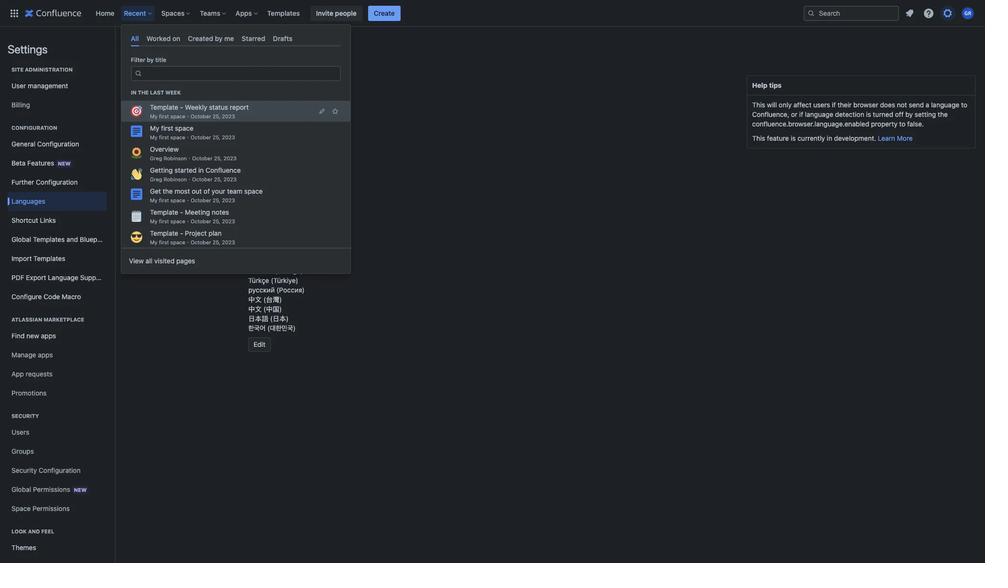 Task type: describe. For each thing, give the bounding box(es) containing it.
Search field
[[804, 5, 900, 21]]

plan
[[209, 229, 222, 237]]

space permissions
[[11, 505, 70, 513]]

2 my from the top
[[150, 124, 159, 132]]

first for my first space
[[159, 134, 169, 140]]

- for weekly
[[180, 103, 183, 111]]

italiano
[[249, 181, 271, 189]]

global templates and blueprints link
[[8, 230, 111, 249]]

・ for space
[[186, 134, 191, 140]]

confluence inside in the last week element
[[206, 166, 241, 174]]

0 vertical spatial apps
[[41, 332, 56, 340]]

appswitcher icon image
[[9, 7, 20, 19]]

development.
[[835, 134, 877, 142]]

(magyarország)
[[273, 191, 322, 199]]

languages inside configuration group
[[11, 197, 45, 206]]

security for security
[[11, 413, 39, 420]]

invite people button
[[311, 5, 363, 21]]

greg robinson ・ october 25, 2023 for getting started in confluence
[[150, 176, 237, 182]]

create link
[[368, 5, 401, 21]]

this
[[217, 57, 228, 65]]

space down weekly
[[175, 124, 194, 132]]

your
[[212, 187, 225, 195]]

view all visited pages
[[129, 257, 195, 265]]

help
[[753, 81, 768, 89]]

25, for weekly
[[213, 113, 221, 119]]

deutsch
[[249, 112, 274, 120]]

configuration group
[[8, 115, 111, 310]]

apps
[[236, 9, 252, 17]]

my first space ・ october 25, 2023 for weekly
[[150, 113, 235, 119]]

new for permissions
[[74, 487, 87, 493]]

send
[[910, 101, 925, 109]]

this for this feature is currently in development. learn more
[[753, 134, 766, 142]]

does
[[881, 101, 896, 109]]

space for space
[[171, 134, 186, 140]]

space for meeting
[[171, 218, 186, 224]]

slovenčina
[[249, 248, 281, 256]]

・ for weekly
[[186, 113, 191, 119]]

learn more link
[[879, 134, 914, 142]]

instance.
[[267, 57, 295, 65]]

users
[[814, 101, 831, 109]]

templates for import templates
[[34, 255, 65, 263]]

1 horizontal spatial languages
[[208, 95, 241, 103]]

space for most
[[171, 197, 186, 203]]

notification icon image
[[905, 7, 916, 19]]

1 horizontal spatial language
[[129, 38, 177, 51]]

banner containing home
[[0, 0, 986, 27]]

users
[[11, 429, 29, 437]]

beta
[[11, 159, 26, 167]]

・ down started
[[187, 176, 192, 182]]

by for title
[[147, 56, 154, 64]]

0 vertical spatial confluence
[[230, 57, 265, 65]]

getting started in confluence
[[150, 166, 241, 174]]

billing link
[[8, 96, 107, 115]]

0 horizontal spatial to
[[900, 120, 906, 128]]

will
[[768, 101, 778, 109]]

installed languages element
[[249, 92, 738, 334]]

manage apps link
[[8, 346, 107, 365]]

configure
[[11, 293, 42, 301]]

magyar
[[249, 191, 271, 199]]

global for global templates and blueprints
[[11, 236, 31, 244]]

configuration for security
[[39, 467, 81, 475]]

configure code macro
[[11, 293, 81, 301]]

my for template - meeting notes
[[150, 218, 158, 224]]

my for template - project plan
[[150, 239, 158, 246]]

star my first space image
[[332, 128, 339, 136]]

groups link
[[8, 443, 107, 462]]

feature
[[768, 134, 790, 142]]

permissions for space
[[33, 505, 70, 513]]

・ for most
[[186, 197, 191, 203]]

help icon image
[[924, 7, 935, 19]]

is inside the this will only affect users if their browser does not send a language to confluence, or if language detection is turned off by setting the confluence.browser.language.enabled property to false.
[[867, 110, 872, 119]]

currently
[[798, 134, 826, 142]]

home link
[[93, 5, 117, 21]]

weekly
[[185, 103, 207, 111]]

tab list containing all
[[127, 31, 345, 46]]

first for template - project plan
[[159, 239, 169, 246]]

template - project plan
[[150, 229, 222, 237]]

global element
[[6, 0, 802, 27]]

first for template - weekly status report
[[159, 113, 169, 119]]

or
[[792, 110, 798, 119]]

template for template - meeting notes
[[150, 208, 178, 216]]

:wave: image
[[131, 169, 142, 180]]

permissions for global
[[33, 486, 70, 494]]

promotions
[[11, 390, 47, 398]]

0 vertical spatial to
[[962, 101, 968, 109]]

week
[[165, 89, 181, 96]]

the for get the most out of your team space
[[163, 187, 173, 195]]

worked
[[147, 34, 171, 43]]

new
[[26, 332, 39, 340]]

support
[[80, 274, 105, 282]]

atlassian
[[11, 317, 42, 323]]

languages link
[[8, 192, 107, 211]]

configuration up general
[[11, 125, 57, 131]]

global for global default language
[[129, 77, 156, 88]]

site administration group
[[8, 56, 107, 118]]

site
[[11, 66, 24, 73]]

pdf export language support link
[[8, 269, 107, 288]]

invite
[[316, 9, 334, 17]]

my for template - weekly status report
[[150, 113, 158, 119]]

last
[[150, 89, 164, 96]]

robinson for getting started in confluence
[[164, 176, 187, 182]]

the inside the this will only affect users if their browser does not send a language to confluence, or if language detection is turned off by setting the confluence.browser.language.enabled property to false.
[[939, 110, 949, 119]]

browser
[[854, 101, 879, 109]]

import templates link
[[8, 249, 107, 269]]

find
[[11, 332, 25, 340]]

shortcut
[[11, 217, 38, 225]]

star template - weekly status report image
[[332, 107, 339, 115]]

confluence,
[[753, 110, 790, 119]]

for
[[206, 57, 215, 65]]

get
[[150, 187, 161, 195]]

:sunglasses: image
[[131, 232, 142, 243]]

greg robinson ・ october 25, 2023 for overview
[[150, 155, 237, 161]]

edit my first space image
[[318, 128, 326, 136]]

1 horizontal spatial if
[[833, 101, 837, 109]]

my for my first space
[[150, 134, 158, 140]]

management
[[28, 82, 68, 90]]

starred
[[242, 34, 266, 43]]

project
[[185, 229, 207, 237]]

recent
[[124, 9, 146, 17]]

1 中文 from the top
[[249, 296, 262, 304]]

space right team
[[244, 187, 263, 195]]

(italia)
[[272, 181, 292, 189]]

people
[[335, 9, 357, 17]]

2 vertical spatial language
[[806, 110, 834, 119]]

edit template - weekly status report image
[[318, 107, 326, 115]]

october for meeting
[[191, 218, 211, 224]]

app requests
[[11, 370, 53, 379]]

spaces
[[161, 9, 185, 17]]

by for me
[[215, 34, 223, 43]]

settings icon image
[[943, 7, 954, 19]]

further configuration link
[[8, 173, 107, 192]]

language for global default language
[[191, 77, 233, 88]]

filter by title
[[131, 56, 166, 64]]

my first space ・ october 25, 2023 for meeting
[[150, 218, 235, 224]]

my first space ・ october 25, 2023 for space
[[150, 134, 235, 140]]

pages
[[176, 257, 195, 265]]

export
[[26, 274, 46, 282]]

language for pdf export language support
[[48, 274, 78, 282]]

general configuration link
[[8, 135, 107, 154]]

2023 for my first space
[[222, 134, 235, 140]]

security for security configuration
[[11, 467, 37, 475]]

home
[[96, 9, 115, 17]]

25, for space
[[213, 134, 221, 140]]

shortcut links
[[11, 217, 56, 225]]

app requests link
[[8, 365, 107, 384]]

:sunflower: image
[[131, 148, 142, 159]]

learn
[[879, 134, 896, 142]]

october for most
[[191, 197, 211, 203]]

atlassian marketplace group
[[8, 307, 107, 406]]

atlassian marketplace
[[11, 317, 84, 323]]

25, for most
[[213, 197, 221, 203]]

română
[[249, 238, 272, 247]]

look and feel
[[11, 529, 54, 535]]

recent button
[[121, 5, 156, 21]]

robinson for overview
[[164, 155, 187, 161]]

global inside security group
[[11, 486, 31, 494]]



Task type: vqa. For each thing, say whether or not it's contained in the screenshot.
main content area, start typing to enter text. text box
no



Task type: locate. For each thing, give the bounding box(es) containing it.
2023 for get the most out of your team space
[[222, 197, 235, 203]]

0 vertical spatial language
[[176, 57, 205, 65]]

and left feel
[[28, 529, 40, 535]]

greg robinson ・ october 25, 2023
[[150, 155, 237, 161], [150, 176, 237, 182]]

configuration down groups link on the left of page
[[39, 467, 81, 475]]

0 vertical spatial robinson
[[164, 155, 187, 161]]

3 template from the top
[[150, 229, 178, 237]]

get the most out of your team space
[[150, 187, 263, 195]]

view
[[129, 257, 144, 265]]

- left the meeting
[[180, 208, 183, 216]]

view all visited pages link
[[121, 252, 351, 271]]

5 my first space ・ october 25, 2023 from the top
[[150, 239, 235, 246]]

(türkiye)
[[271, 277, 298, 285]]

languages up shortcut
[[11, 197, 45, 206]]

1 vertical spatial is
[[791, 134, 796, 142]]

3 my from the top
[[150, 134, 158, 140]]

0 horizontal spatial if
[[800, 110, 804, 119]]

installed languages
[[180, 95, 241, 103]]

1 vertical spatial by
[[147, 56, 154, 64]]

(sverige)
[[275, 267, 303, 275]]

this will only affect users if their browser does not send a language to confluence, or if language detection is turned off by setting the confluence.browser.language.enabled property to false.
[[753, 101, 968, 128]]

space down the template - project plan
[[171, 239, 186, 246]]

only
[[779, 101, 792, 109]]

0 vertical spatial language
[[129, 38, 177, 51]]

and inside group
[[28, 529, 40, 535]]

0 vertical spatial new
[[58, 160, 71, 167]]

collapse sidebar image
[[104, 32, 125, 51]]

(eesti)
[[265, 121, 285, 130]]

6 my from the top
[[150, 239, 158, 246]]

0 vertical spatial 中文
[[249, 296, 262, 304]]

first for get the most out of your team space
[[159, 197, 169, 203]]

the for set the default language for this confluence instance.
[[141, 57, 151, 65]]

0 vertical spatial and
[[67, 236, 78, 244]]

0 horizontal spatial and
[[28, 529, 40, 535]]

create
[[374, 9, 395, 17]]

my first space ・ october 25, 2023 down my first space on the left of page
[[150, 134, 235, 140]]

0 vertical spatial security
[[11, 413, 39, 420]]

2023 for template - meeting notes
[[222, 218, 235, 224]]

apps up requests
[[38, 351, 53, 359]]

in
[[131, 89, 137, 96]]

spaces button
[[159, 5, 194, 21]]

1 vertical spatial templates
[[33, 236, 65, 244]]

templates for global templates and blueprints
[[33, 236, 65, 244]]

my first space ・ october 25, 2023 down template - meeting notes
[[150, 218, 235, 224]]

1 vertical spatial and
[[28, 529, 40, 535]]

groups
[[11, 448, 34, 456]]

permissions down security configuration link
[[33, 486, 70, 494]]

25, for meeting
[[213, 218, 221, 224]]

is down browser
[[867, 110, 872, 119]]

robinson down started
[[164, 176, 187, 182]]

apps right new
[[41, 332, 56, 340]]

detection
[[836, 110, 865, 119]]

space for weekly
[[171, 113, 186, 119]]

robinson down overview
[[164, 155, 187, 161]]

None submit
[[249, 338, 271, 352]]

my first space ・ october 25, 2023 for most
[[150, 197, 235, 203]]

1 horizontal spatial new
[[74, 487, 87, 493]]

confluence up filter by title text box
[[230, 57, 265, 65]]

2 greg from the top
[[150, 176, 162, 182]]

1 robinson from the top
[[164, 155, 187, 161]]

configuration for further
[[36, 178, 78, 186]]

global inside global templates and blueprints link
[[11, 236, 31, 244]]

1 horizontal spatial by
[[215, 34, 223, 43]]

1 vertical spatial -
[[180, 208, 183, 216]]

all
[[131, 34, 139, 43]]

new inside global permissions new
[[74, 487, 87, 493]]

and left blueprints
[[67, 236, 78, 244]]

1 security from the top
[[11, 413, 39, 420]]

greg robinson ・ october 25, 2023 up getting started in confluence on the left top of the page
[[150, 155, 237, 161]]

1 horizontal spatial and
[[67, 236, 78, 244]]

configuration inside security group
[[39, 467, 81, 475]]

themes
[[11, 544, 36, 552]]

0 horizontal spatial by
[[147, 56, 154, 64]]

- for meeting
[[180, 208, 183, 216]]

日本語
[[249, 315, 269, 323]]

help tips
[[753, 81, 782, 89]]

・ down my first space on the left of page
[[186, 134, 191, 140]]

template down get
[[150, 208, 178, 216]]

한국어
[[249, 325, 266, 333]]

and
[[67, 236, 78, 244], [28, 529, 40, 535]]

:sunglasses: image
[[131, 232, 142, 243]]

0 vertical spatial in
[[828, 134, 833, 142]]

1 template from the top
[[150, 103, 178, 111]]

tab list
[[127, 31, 345, 46]]

look
[[11, 529, 27, 535]]

this left feature
[[753, 134, 766, 142]]

- left weekly
[[180, 103, 183, 111]]

・ down "most"
[[186, 197, 191, 203]]

4 my from the top
[[150, 197, 158, 203]]

(россия)
[[277, 286, 305, 294]]

template for template - weekly status report
[[150, 103, 178, 111]]

1 greg from the top
[[150, 155, 162, 161]]

:sunflower: image
[[131, 148, 142, 159]]

set the default language for this confluence instance.
[[129, 57, 295, 65]]

0 horizontal spatial languages
[[11, 197, 45, 206]]

new down security configuration link
[[74, 487, 87, 493]]

greg down overview
[[150, 155, 162, 161]]

templates inside global element
[[267, 9, 300, 17]]

0 horizontal spatial language
[[48, 274, 78, 282]]

greg for overview
[[150, 155, 162, 161]]

3 - from the top
[[180, 229, 183, 237]]

worked on
[[147, 34, 180, 43]]

1 my from the top
[[150, 113, 158, 119]]

a
[[927, 101, 930, 109]]

if right "or"
[[800, 110, 804, 119]]

- left project
[[180, 229, 183, 237]]

:dart: image
[[131, 105, 142, 117], [131, 105, 142, 117]]

configuration up "set the default language for this confluence instance."
[[180, 38, 246, 51]]

language inside 'link'
[[48, 274, 78, 282]]

1 vertical spatial language
[[932, 101, 960, 109]]

this inside the this will only affect users if their browser does not send a language to confluence, or if language detection is turned off by setting the confluence.browser.language.enabled property to false.
[[753, 101, 766, 109]]

links
[[40, 217, 56, 225]]

report
[[230, 103, 249, 111]]

my first space ・ october 25, 2023 down project
[[150, 239, 235, 246]]

:notepad_spiral: image
[[131, 211, 142, 222]]

october for space
[[191, 134, 211, 140]]

1 greg robinson ・ october 25, 2023 from the top
[[150, 155, 237, 161]]

2 vertical spatial global
[[11, 486, 31, 494]]

out
[[192, 187, 202, 195]]

(česko)
[[273, 93, 297, 101]]

their
[[838, 101, 852, 109]]

1 vertical spatial 中文
[[249, 305, 262, 314]]

administration
[[25, 66, 73, 73]]

this left "will"
[[753, 101, 766, 109]]

tips
[[770, 81, 782, 89]]

- for project
[[180, 229, 183, 237]]

security up 'users'
[[11, 413, 39, 420]]

greg for getting started in confluence
[[150, 176, 162, 182]]

(deutschland)
[[276, 112, 320, 120]]

0 horizontal spatial language
[[176, 57, 205, 65]]

2 this from the top
[[753, 134, 766, 142]]

configuration
[[180, 38, 246, 51], [11, 125, 57, 131], [37, 140, 79, 148], [36, 178, 78, 186], [39, 467, 81, 475]]

eesti
[[249, 121, 263, 130]]

if
[[833, 101, 837, 109], [800, 110, 804, 119]]

language right a
[[932, 101, 960, 109]]

space up the template - project plan
[[171, 218, 186, 224]]

1 vertical spatial to
[[900, 120, 906, 128]]

configuration up languages link
[[36, 178, 78, 186]]

shortcut links link
[[8, 211, 107, 230]]

0 horizontal spatial is
[[791, 134, 796, 142]]

languages
[[208, 95, 241, 103], [11, 197, 45, 206]]

templates up pdf export language support 'link'
[[34, 255, 65, 263]]

by left title
[[147, 56, 154, 64]]

template
[[150, 103, 178, 111], [150, 208, 178, 216], [150, 229, 178, 237]]

greg robinson ・ october 25, 2023 down getting started in confluence on the left top of the page
[[150, 176, 237, 182]]

0 vertical spatial greg robinson ・ october 25, 2023
[[150, 155, 237, 161]]

・ down template - meeting notes
[[186, 218, 191, 224]]

1 vertical spatial this
[[753, 134, 766, 142]]

0 vertical spatial if
[[833, 101, 837, 109]]

template down last
[[150, 103, 178, 111]]

2 template from the top
[[150, 208, 178, 216]]

new
[[58, 160, 71, 167], [74, 487, 87, 493]]

my for get the most out of your team space
[[150, 197, 158, 203]]

templates up 'drafts'
[[267, 9, 300, 17]]

greg down getting in the left of the page
[[150, 176, 162, 182]]

configuration for language
[[180, 38, 246, 51]]

my first space ・ october 25, 2023 for project
[[150, 239, 235, 246]]

čeština (česko) dansk (danmark) deutsch (deutschland) eesti (eesti)
[[249, 93, 320, 130]]

2 - from the top
[[180, 208, 183, 216]]

space for project
[[171, 239, 186, 246]]

4 my first space ・ october 25, 2023 from the top
[[150, 218, 235, 224]]

space down "most"
[[171, 197, 186, 203]]

1 vertical spatial confluence
[[206, 166, 241, 174]]

templates down links
[[33, 236, 65, 244]]

25, for project
[[213, 239, 221, 246]]

2 security from the top
[[11, 467, 37, 475]]

0 horizontal spatial in
[[199, 166, 204, 174]]

the right "in" on the left of the page
[[138, 89, 149, 96]]

is right feature
[[791, 134, 796, 142]]

security down groups
[[11, 467, 37, 475]]

0 vertical spatial permissions
[[33, 486, 70, 494]]

1 vertical spatial apps
[[38, 351, 53, 359]]

Filter by title text field
[[145, 67, 335, 80]]

this
[[753, 101, 766, 109], [753, 134, 766, 142]]

1 vertical spatial greg robinson ・ october 25, 2023
[[150, 176, 237, 182]]

new inside beta features new
[[58, 160, 71, 167]]

invite people
[[316, 9, 357, 17]]

global up import
[[11, 236, 31, 244]]

template up visited
[[150, 229, 178, 237]]

drafts
[[273, 34, 293, 43]]

manage apps
[[11, 351, 53, 359]]

global up "in" on the left of the page
[[129, 77, 156, 88]]

language
[[176, 57, 205, 65], [932, 101, 960, 109], [806, 110, 834, 119]]

themes link
[[8, 539, 107, 558]]

3 my first space ・ october 25, 2023 from the top
[[150, 197, 235, 203]]

configuration for general
[[37, 140, 79, 148]]

2 中文 from the top
[[249, 305, 262, 314]]

1 - from the top
[[180, 103, 183, 111]]

user
[[11, 82, 26, 90]]

created by me
[[188, 34, 234, 43]]

2023 for template - project plan
[[222, 239, 235, 246]]

look and feel group
[[8, 519, 107, 564]]

in the last week element
[[121, 101, 351, 248]]

security
[[11, 413, 39, 420], [11, 467, 37, 475]]

0 vertical spatial languages
[[208, 95, 241, 103]]

app
[[11, 370, 24, 379]]

1 vertical spatial in
[[199, 166, 204, 174]]

2 vertical spatial by
[[906, 110, 914, 119]]

in the last week
[[131, 89, 181, 96]]

1 vertical spatial global
[[11, 236, 31, 244]]

2 horizontal spatial language
[[191, 77, 233, 88]]

by inside the this will only affect users if their browser does not send a language to confluence, or if language detection is turned off by setting the confluence.browser.language.enabled property to false.
[[906, 110, 914, 119]]

global default language
[[129, 77, 233, 88]]

1 vertical spatial if
[[800, 110, 804, 119]]

permissions down global permissions new
[[33, 505, 70, 513]]

română (românia) slovenčina (slovensko)
[[249, 238, 319, 256]]

to
[[962, 101, 968, 109], [900, 120, 906, 128]]

the right get
[[163, 187, 173, 195]]

中文 up '日本語'
[[249, 305, 262, 314]]

site administration
[[11, 66, 73, 73]]

0 vertical spatial template
[[150, 103, 178, 111]]

language up the filter by title
[[129, 38, 177, 51]]

getting
[[150, 166, 173, 174]]

new for features
[[58, 160, 71, 167]]

1 vertical spatial greg
[[150, 176, 162, 182]]

1 horizontal spatial language
[[806, 110, 834, 119]]

global up space
[[11, 486, 31, 494]]

2 vertical spatial templates
[[34, 255, 65, 263]]

0 vertical spatial greg
[[150, 155, 162, 161]]

2 horizontal spatial by
[[906, 110, 914, 119]]

the right set
[[141, 57, 151, 65]]

new down general configuration link
[[58, 160, 71, 167]]

2 greg robinson ・ october 25, 2023 from the top
[[150, 176, 237, 182]]

2 my first space ・ october 25, 2023 from the top
[[150, 134, 235, 140]]

1 my first space ・ october 25, 2023 from the top
[[150, 113, 235, 119]]

language down language configuration
[[176, 57, 205, 65]]

1 vertical spatial robinson
[[164, 176, 187, 182]]

language down import templates link
[[48, 274, 78, 282]]

setting
[[916, 110, 937, 119]]

space down my first space on the left of page
[[171, 134, 186, 140]]

・ up started
[[187, 155, 192, 161]]

marketplace
[[44, 317, 84, 323]]

confluence image
[[25, 7, 81, 19], [25, 7, 81, 19]]

space up my first space on the left of page
[[171, 113, 186, 119]]

template for template - project plan
[[150, 229, 178, 237]]

pdf export language support
[[11, 274, 105, 282]]

5 my from the top
[[150, 218, 158, 224]]

banner
[[0, 0, 986, 27]]

my
[[150, 113, 158, 119], [150, 124, 159, 132], [150, 134, 158, 140], [150, 197, 158, 203], [150, 218, 158, 224], [150, 239, 158, 246]]

most
[[175, 187, 190, 195]]

0 vertical spatial by
[[215, 34, 223, 43]]

permissions
[[33, 486, 70, 494], [33, 505, 70, 513]]

1 vertical spatial security
[[11, 467, 37, 475]]

2 vertical spatial template
[[150, 229, 178, 237]]

in right started
[[199, 166, 204, 174]]

2 horizontal spatial language
[[932, 101, 960, 109]]

configuration up beta features new
[[37, 140, 79, 148]]

0 vertical spatial templates
[[267, 9, 300, 17]]

0 vertical spatial is
[[867, 110, 872, 119]]

requests
[[26, 370, 53, 379]]

0 vertical spatial this
[[753, 101, 766, 109]]

1 vertical spatial languages
[[11, 197, 45, 206]]

default
[[153, 57, 174, 65]]

0 vertical spatial -
[[180, 103, 183, 111]]

this for this will only affect users if their browser does not send a language to confluence, or if language detection is turned off by setting the confluence.browser.language.enabled property to false.
[[753, 101, 766, 109]]

1 horizontal spatial in
[[828, 134, 833, 142]]

settings
[[8, 43, 48, 56]]

1 this from the top
[[753, 101, 766, 109]]

language down users at the right
[[806, 110, 834, 119]]

(대한민국)
[[268, 325, 296, 333]]

my first space ・ october 25, 2023 down weekly
[[150, 113, 235, 119]]

if left their
[[833, 101, 837, 109]]

first
[[159, 113, 169, 119], [161, 124, 173, 132], [159, 134, 169, 140], [159, 197, 169, 203], [159, 218, 169, 224], [159, 239, 169, 246]]

2 vertical spatial -
[[180, 229, 183, 237]]

confluence up your
[[206, 166, 241, 174]]

search image
[[808, 9, 816, 17]]

:wave: image
[[131, 169, 142, 180]]

apps
[[41, 332, 56, 340], [38, 351, 53, 359]]

security group
[[8, 403, 107, 522]]

import templates
[[11, 255, 65, 263]]

русский
[[249, 286, 275, 294]]

0 horizontal spatial new
[[58, 160, 71, 167]]

0 vertical spatial global
[[129, 77, 156, 88]]

to down off
[[900, 120, 906, 128]]

1 horizontal spatial to
[[962, 101, 968, 109]]

the right setting
[[939, 110, 949, 119]]

・ for project
[[186, 239, 191, 246]]

language up installed languages on the top left
[[191, 77, 233, 88]]

my first space ・ october 25, 2023 down out
[[150, 197, 235, 203]]

・ down weekly
[[186, 113, 191, 119]]

first for template - meeting notes
[[159, 218, 169, 224]]

・ for meeting
[[186, 218, 191, 224]]

created
[[188, 34, 213, 43]]

by right off
[[906, 110, 914, 119]]

the for in the last week
[[138, 89, 149, 96]]

to right a
[[962, 101, 968, 109]]

2023 for template - weekly status report
[[222, 113, 235, 119]]

:notepad_spiral: image
[[131, 211, 142, 222]]

2 vertical spatial language
[[48, 274, 78, 282]]

1 horizontal spatial is
[[867, 110, 872, 119]]

languages right weekly
[[208, 95, 241, 103]]

1 vertical spatial language
[[191, 77, 233, 88]]

中文 down русский
[[249, 296, 262, 304]]

1 vertical spatial new
[[74, 487, 87, 493]]

visited
[[154, 257, 175, 265]]

1 vertical spatial permissions
[[33, 505, 70, 513]]

・ down the template - project plan
[[186, 239, 191, 246]]

security configuration
[[11, 467, 81, 475]]

dansk
[[249, 102, 267, 110]]

by left me
[[215, 34, 223, 43]]

of
[[204, 187, 210, 195]]

greg
[[150, 155, 162, 161], [150, 176, 162, 182]]

2 robinson from the top
[[164, 176, 187, 182]]

manage
[[11, 351, 36, 359]]

october for weekly
[[191, 113, 211, 119]]

中文
[[249, 296, 262, 304], [249, 305, 262, 314]]

and inside configuration group
[[67, 236, 78, 244]]

is
[[867, 110, 872, 119], [791, 134, 796, 142]]

1 vertical spatial template
[[150, 208, 178, 216]]

in right currently
[[828, 134, 833, 142]]

october for project
[[191, 239, 211, 246]]



